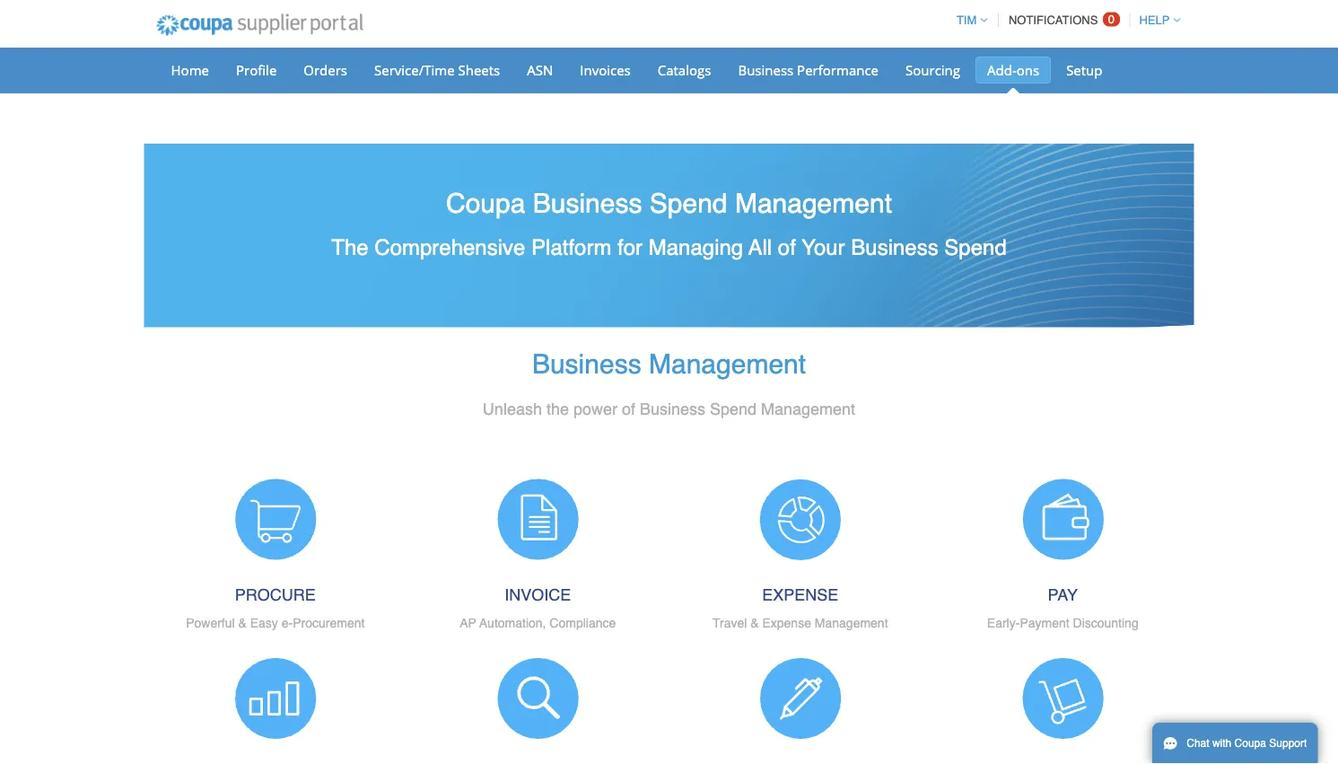 Task type: vqa. For each thing, say whether or not it's contained in the screenshot.
the topmost Other
no



Task type: locate. For each thing, give the bounding box(es) containing it.
orders
[[304, 61, 347, 79]]

&
[[238, 615, 247, 630], [751, 615, 759, 630]]

your
[[802, 235, 845, 260]]

0 vertical spatial spend
[[650, 188, 728, 219]]

coupa
[[446, 188, 526, 219], [1235, 737, 1267, 750]]

spend
[[650, 188, 728, 219], [945, 235, 1007, 260], [710, 400, 757, 418]]

coupa inside button
[[1235, 737, 1267, 750]]

business down 'business management'
[[640, 400, 706, 418]]

ap
[[460, 615, 477, 630]]

management
[[735, 188, 892, 219], [649, 349, 806, 380], [761, 400, 856, 418], [815, 615, 888, 630]]

sourcing link
[[894, 57, 972, 84]]

chat with coupa support
[[1187, 737, 1308, 750]]

2 vertical spatial spend
[[710, 400, 757, 418]]

travel
[[713, 615, 747, 630]]

business up power
[[532, 349, 642, 380]]

procure
[[235, 586, 316, 604]]

business right your
[[851, 235, 939, 260]]

1 vertical spatial coupa
[[1235, 737, 1267, 750]]

business up "platform"
[[533, 188, 642, 219]]

0 horizontal spatial of
[[622, 400, 636, 418]]

0 horizontal spatial &
[[238, 615, 247, 630]]

the
[[547, 400, 569, 418]]

invoices link
[[569, 57, 643, 84]]

& left easy
[[238, 615, 247, 630]]

performance
[[797, 61, 879, 79]]

sourcing
[[906, 61, 961, 79]]

0 vertical spatial of
[[778, 235, 796, 260]]

coupa supplier portal image
[[144, 3, 375, 48]]

1 horizontal spatial coupa
[[1235, 737, 1267, 750]]

setup link
[[1055, 57, 1115, 84]]

navigation
[[949, 3, 1181, 38]]

help link
[[1132, 13, 1181, 27]]

chat
[[1187, 737, 1210, 750]]

profile
[[236, 61, 277, 79]]

ons
[[1017, 61, 1040, 79]]

orders link
[[292, 57, 359, 84]]

e-
[[282, 615, 293, 630]]

service/time sheets
[[374, 61, 500, 79]]

add-
[[988, 61, 1017, 79]]

1 horizontal spatial &
[[751, 615, 759, 630]]

business performance link
[[727, 57, 891, 84]]

ap automation, compliance
[[460, 615, 616, 630]]

1 vertical spatial spend
[[945, 235, 1007, 260]]

coupa right with
[[1235, 737, 1267, 750]]

unleash
[[483, 400, 542, 418]]

business left performance
[[738, 61, 794, 79]]

1 horizontal spatial of
[[778, 235, 796, 260]]

home link
[[159, 57, 221, 84]]

invoices
[[580, 61, 631, 79]]

0 horizontal spatial coupa
[[446, 188, 526, 219]]

coupa up "comprehensive" on the top left of page
[[446, 188, 526, 219]]

pay
[[1048, 586, 1078, 604]]

sheets
[[458, 61, 500, 79]]

business
[[738, 61, 794, 79], [533, 188, 642, 219], [851, 235, 939, 260], [532, 349, 642, 380], [640, 400, 706, 418]]

2 & from the left
[[751, 615, 759, 630]]

of right power
[[622, 400, 636, 418]]

& right travel
[[751, 615, 759, 630]]

add-ons link
[[976, 57, 1052, 84]]

notifications 0
[[1009, 13, 1115, 27]]

powerful & easy e-procurement
[[186, 615, 365, 630]]

1 & from the left
[[238, 615, 247, 630]]

automation,
[[480, 615, 546, 630]]

payment
[[1020, 615, 1070, 630]]

& for procure
[[238, 615, 247, 630]]

business management
[[532, 349, 806, 380]]

of right all
[[778, 235, 796, 260]]

of
[[778, 235, 796, 260], [622, 400, 636, 418]]



Task type: describe. For each thing, give the bounding box(es) containing it.
0 vertical spatial coupa
[[446, 188, 526, 219]]

expense
[[763, 615, 812, 630]]

early-
[[988, 615, 1020, 630]]

managing
[[649, 235, 744, 260]]

service/time sheets link
[[363, 57, 512, 84]]

early-payment discounting
[[988, 615, 1139, 630]]

compliance
[[550, 615, 616, 630]]

power
[[574, 400, 618, 418]]

asn
[[527, 61, 553, 79]]

tim link
[[949, 13, 988, 27]]

chat with coupa support button
[[1153, 723, 1318, 764]]

unleash the power of business spend management
[[483, 400, 856, 418]]

all
[[749, 235, 772, 260]]

invoice
[[505, 586, 571, 604]]

catalogs link
[[646, 57, 723, 84]]

profile link
[[224, 57, 288, 84]]

setup
[[1067, 61, 1103, 79]]

navigation containing notifications 0
[[949, 3, 1181, 38]]

catalogs
[[658, 61, 711, 79]]

asn link
[[516, 57, 565, 84]]

with
[[1213, 737, 1232, 750]]

expense
[[763, 586, 839, 604]]

for
[[618, 235, 643, 260]]

add-ons
[[988, 61, 1040, 79]]

powerful
[[186, 615, 235, 630]]

procurement
[[293, 615, 365, 630]]

notifications
[[1009, 13, 1098, 27]]

comprehensive
[[375, 235, 526, 260]]

help
[[1140, 13, 1170, 27]]

& for expense
[[751, 615, 759, 630]]

the comprehensive platform for managing all of your business spend
[[332, 235, 1007, 260]]

0
[[1109, 13, 1115, 26]]

discounting
[[1073, 615, 1139, 630]]

coupa business spend management
[[446, 188, 892, 219]]

support
[[1270, 737, 1308, 750]]

easy
[[250, 615, 278, 630]]

platform
[[532, 235, 612, 260]]

service/time
[[374, 61, 455, 79]]

1 vertical spatial of
[[622, 400, 636, 418]]

the
[[332, 235, 369, 260]]

home
[[171, 61, 209, 79]]

business performance
[[738, 61, 879, 79]]

travel & expense management
[[713, 615, 888, 630]]

tim
[[957, 13, 977, 27]]



